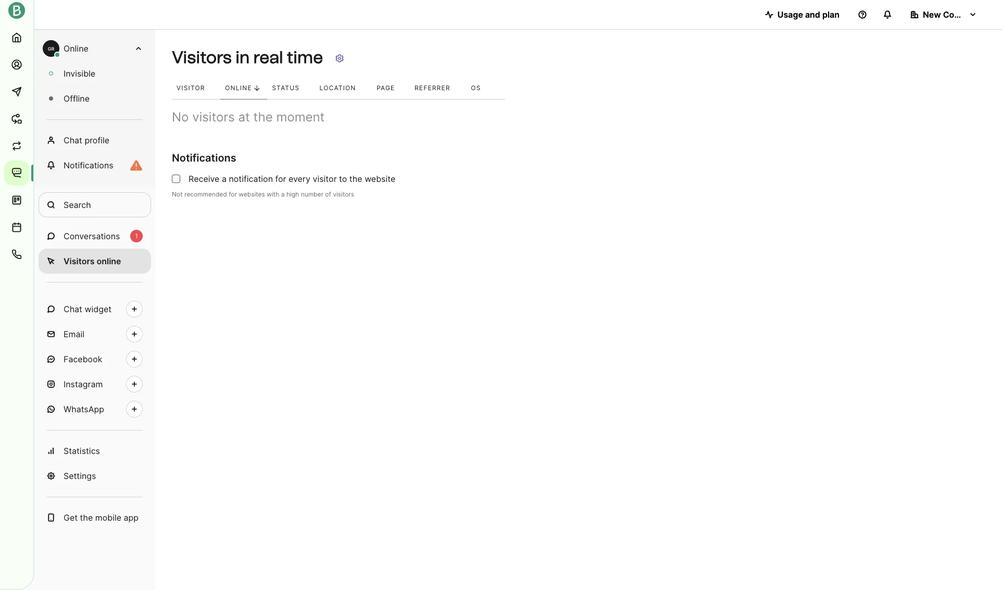 Task type: describe. For each thing, give the bounding box(es) containing it.
chat widget link
[[39, 297, 151, 322]]

to
[[339, 174, 347, 184]]

status
[[272, 84, 300, 92]]

usage and plan
[[778, 9, 840, 20]]

location button
[[315, 77, 372, 99]]

plan
[[823, 9, 840, 20]]

chat for chat widget
[[64, 304, 82, 314]]

0 horizontal spatial for
[[229, 190, 237, 198]]

visitors in real time
[[172, 48, 323, 67]]

1 horizontal spatial for
[[275, 174, 286, 184]]

status button
[[267, 77, 315, 99]]

with
[[267, 190, 280, 198]]

whatsapp
[[64, 404, 104, 414]]

offline button
[[39, 86, 151, 111]]

get the mobile app
[[64, 512, 139, 523]]

visitors for visitors online
[[64, 256, 95, 266]]

websites
[[239, 190, 265, 198]]

instagram
[[64, 379, 103, 389]]

1 horizontal spatial a
[[281, 190, 285, 198]]

real
[[254, 48, 283, 67]]

gr
[[48, 46, 54, 51]]

settings
[[64, 471, 96, 481]]

mobile
[[95, 512, 121, 523]]

facebook
[[64, 354, 102, 364]]

moment
[[277, 109, 325, 125]]

0 vertical spatial visitors
[[192, 109, 235, 125]]

usage and plan button
[[757, 4, 849, 25]]

time
[[287, 48, 323, 67]]

email link
[[39, 322, 151, 347]]

online
[[97, 256, 121, 266]]

statistics
[[64, 446, 100, 456]]

website
[[365, 174, 396, 184]]

search link
[[39, 192, 151, 217]]

recommended
[[184, 190, 227, 198]]

of
[[325, 190, 331, 198]]

get
[[64, 512, 78, 523]]

offline
[[64, 93, 90, 104]]

chat profile
[[64, 135, 110, 145]]

facebook link
[[39, 347, 151, 372]]

new company
[[924, 9, 982, 20]]

get the mobile app link
[[39, 505, 151, 530]]

1 horizontal spatial the
[[254, 109, 273, 125]]

new
[[924, 9, 942, 20]]

visitor
[[177, 84, 205, 92]]

receive
[[189, 174, 220, 184]]

app
[[124, 512, 139, 523]]

online inside button
[[225, 84, 252, 92]]

visitors for visitors in real time
[[172, 48, 232, 67]]

receive a notification for every visitor to the website
[[189, 174, 396, 184]]

conversations
[[64, 231, 120, 241]]

visitor
[[313, 174, 337, 184]]

1 vertical spatial the
[[350, 174, 363, 184]]

settings link
[[39, 463, 151, 488]]

every
[[289, 174, 311, 184]]

location
[[320, 84, 356, 92]]

no visitors at the moment
[[172, 109, 325, 125]]



Task type: locate. For each thing, give the bounding box(es) containing it.
a right with
[[281, 190, 285, 198]]

for up with
[[275, 174, 286, 184]]

statistics link
[[39, 438, 151, 463]]

1 horizontal spatial online
[[225, 84, 252, 92]]

0 vertical spatial for
[[275, 174, 286, 184]]

visitors left the at
[[192, 109, 235, 125]]

for left websites
[[229, 190, 237, 198]]

0 horizontal spatial visitors
[[192, 109, 235, 125]]

chat up email
[[64, 304, 82, 314]]

number
[[301, 190, 324, 198]]

chat left profile
[[64, 135, 82, 145]]

0 horizontal spatial notifications
[[64, 160, 113, 170]]

notifications up receive
[[172, 152, 236, 164]]

2 chat from the top
[[64, 304, 82, 314]]

the right get
[[80, 512, 93, 523]]

0 vertical spatial the
[[254, 109, 273, 125]]

notifications down the chat profile
[[64, 160, 113, 170]]

online right gr
[[64, 43, 89, 54]]

page button
[[372, 77, 410, 99]]

invisible button
[[39, 61, 151, 86]]

notifications
[[172, 152, 236, 164], [64, 160, 113, 170]]

0 horizontal spatial online
[[64, 43, 89, 54]]

1 vertical spatial visitors
[[333, 190, 354, 198]]

profile
[[85, 135, 110, 145]]

1 horizontal spatial visitors
[[333, 190, 354, 198]]

in
[[236, 48, 250, 67]]

widget
[[85, 304, 112, 314]]

page
[[377, 84, 395, 92]]

the right to
[[350, 174, 363, 184]]

1 vertical spatial for
[[229, 190, 237, 198]]

1 vertical spatial online
[[225, 84, 252, 92]]

0 horizontal spatial the
[[80, 512, 93, 523]]

not
[[172, 190, 183, 198]]

no
[[172, 109, 189, 125]]

visitors up visitor 'button' on the top
[[172, 48, 232, 67]]

visitors online
[[64, 256, 121, 266]]

the
[[254, 109, 273, 125], [350, 174, 363, 184], [80, 512, 93, 523]]

chat
[[64, 135, 82, 145], [64, 304, 82, 314]]

2 horizontal spatial the
[[350, 174, 363, 184]]

1 horizontal spatial visitors
[[172, 48, 232, 67]]

1 vertical spatial a
[[281, 190, 285, 198]]

visitor button
[[172, 77, 221, 99]]

new company button
[[903, 4, 986, 25]]

1 chat from the top
[[64, 135, 82, 145]]

0 vertical spatial a
[[222, 174, 227, 184]]

for
[[275, 174, 286, 184], [229, 190, 237, 198]]

0 vertical spatial online
[[64, 43, 89, 54]]

email
[[64, 329, 84, 339]]

notifications inside 'link'
[[64, 160, 113, 170]]

search
[[64, 200, 91, 210]]

not recommended for websites with a high number of visitors
[[172, 190, 354, 198]]

os button
[[467, 77, 496, 99]]

and
[[806, 9, 821, 20]]

1 horizontal spatial notifications
[[172, 152, 236, 164]]

visitors down to
[[333, 190, 354, 198]]

referrer
[[415, 84, 451, 92]]

1 vertical spatial chat
[[64, 304, 82, 314]]

os
[[471, 84, 481, 92]]

1 vertical spatial visitors
[[64, 256, 95, 266]]

at
[[238, 109, 250, 125]]

high
[[287, 190, 299, 198]]

invisible
[[64, 68, 95, 79]]

0 horizontal spatial visitors
[[64, 256, 95, 266]]

1
[[135, 232, 138, 240]]

notifications link
[[39, 153, 151, 178]]

2 vertical spatial the
[[80, 512, 93, 523]]

visitors online link
[[39, 249, 151, 274]]

a right receive
[[222, 174, 227, 184]]

visitors down 'conversations'
[[64, 256, 95, 266]]

company
[[944, 9, 982, 20]]

the right the at
[[254, 109, 273, 125]]

online
[[64, 43, 89, 54], [225, 84, 252, 92]]

0 vertical spatial chat
[[64, 135, 82, 145]]

visitors
[[172, 48, 232, 67], [64, 256, 95, 266]]

visitors
[[192, 109, 235, 125], [333, 190, 354, 198]]

0 horizontal spatial a
[[222, 174, 227, 184]]

a
[[222, 174, 227, 184], [281, 190, 285, 198]]

chat for chat profile
[[64, 135, 82, 145]]

online button
[[221, 77, 267, 99]]

whatsapp link
[[39, 397, 151, 422]]

chat widget
[[64, 304, 112, 314]]

instagram link
[[39, 372, 151, 397]]

usage
[[778, 9, 804, 20]]

referrer button
[[410, 77, 467, 99]]

0 vertical spatial visitors
[[172, 48, 232, 67]]

online up the at
[[225, 84, 252, 92]]

chat profile link
[[39, 128, 151, 153]]

notification
[[229, 174, 273, 184]]



Task type: vqa. For each thing, say whether or not it's contained in the screenshot.
'Conversations'
yes



